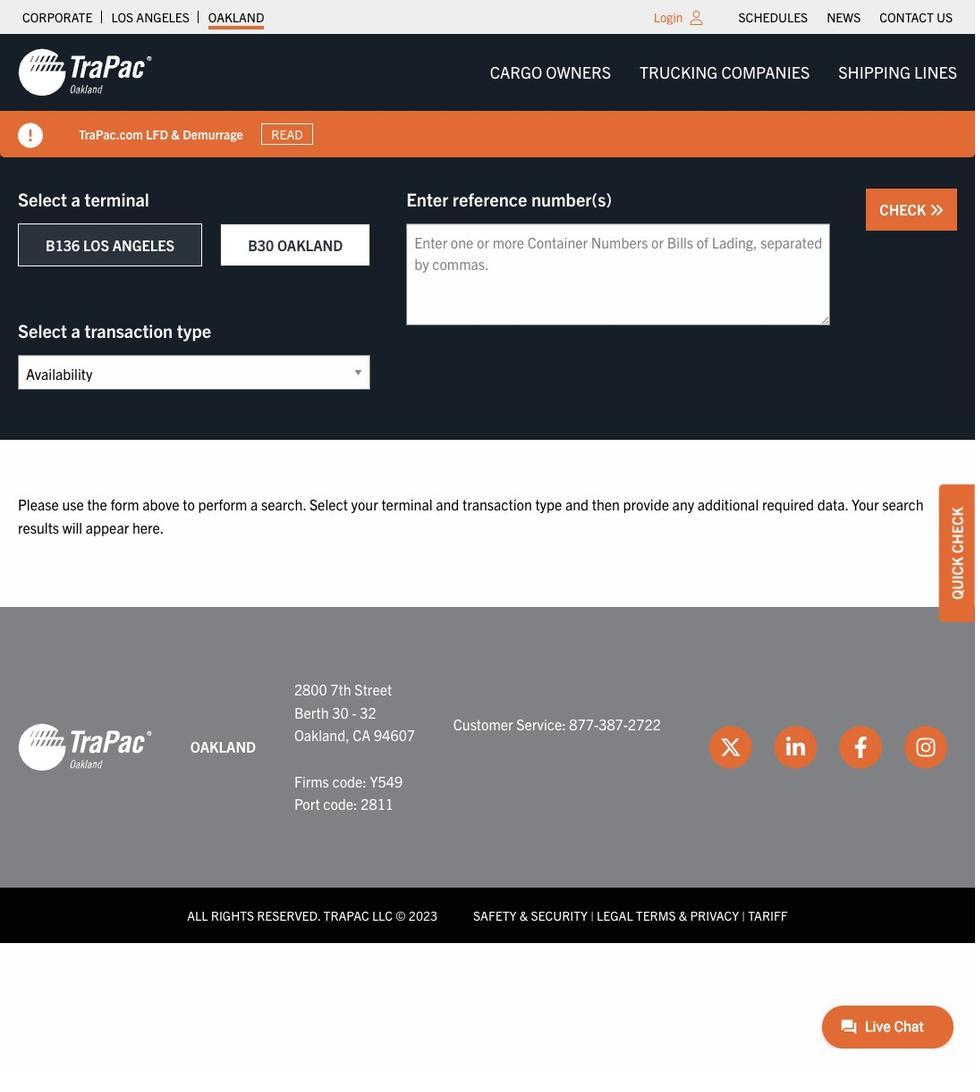 Task type: vqa. For each thing, say whether or not it's contained in the screenshot.
Accessible
no



Task type: describe. For each thing, give the bounding box(es) containing it.
1 horizontal spatial check
[[948, 507, 966, 553]]

©
[[396, 908, 406, 924]]

select inside please use the form above to perform a search. select your terminal and transaction type and then provide any additional required data. your search results will appear here.
[[309, 496, 348, 514]]

perform
[[198, 496, 247, 514]]

any
[[672, 496, 694, 514]]

oakland,
[[294, 727, 349, 745]]

search
[[882, 496, 924, 514]]

banner containing cargo owners
[[0, 34, 975, 157]]

news
[[827, 9, 861, 25]]

a for transaction
[[71, 319, 80, 342]]

0 horizontal spatial los
[[83, 236, 109, 254]]

here.
[[132, 519, 164, 536]]

32
[[360, 704, 376, 722]]

security
[[531, 908, 588, 924]]

b30
[[248, 236, 274, 254]]

2800 7th street berth 30 - 32 oakland, ca 94607
[[294, 681, 415, 745]]

rights
[[211, 908, 254, 924]]

safety & security | legal terms & privacy | tariff
[[473, 908, 788, 924]]

terminal inside please use the form above to perform a search. select your terminal and transaction type and then provide any additional required data. your search results will appear here.
[[381, 496, 433, 514]]

solid image
[[18, 123, 43, 149]]

0 vertical spatial oakland
[[208, 9, 264, 25]]

safety
[[473, 908, 517, 924]]

type inside please use the form above to perform a search. select your terminal and transaction type and then provide any additional required data. your search results will appear here.
[[535, 496, 562, 514]]

read link
[[261, 123, 313, 145]]

oakland image for footer containing 2800 7th street
[[18, 723, 152, 773]]

a for terminal
[[71, 188, 80, 210]]

0 vertical spatial transaction
[[85, 319, 173, 342]]

privacy
[[690, 908, 739, 924]]

Enter reference number(s) text field
[[406, 224, 831, 326]]

us
[[937, 9, 953, 25]]

2722
[[628, 715, 661, 733]]

firms code:  y549 port code:  2811
[[294, 773, 403, 813]]

all rights reserved. trapac llc © 2023
[[187, 908, 437, 924]]

oakland inside footer
[[190, 738, 256, 756]]

llc
[[372, 908, 393, 924]]

tariff link
[[748, 908, 788, 924]]

ca
[[353, 727, 371, 745]]

lines
[[914, 62, 957, 82]]

0 vertical spatial code:
[[332, 773, 367, 790]]

b136
[[46, 236, 80, 254]]

data.
[[817, 496, 848, 514]]

oakland image for banner containing cargo owners
[[18, 47, 152, 98]]

street
[[355, 681, 392, 699]]

a inside please use the form above to perform a search. select your terminal and transaction type and then provide any additional required data. your search results will appear here.
[[251, 496, 258, 514]]

7th
[[330, 681, 351, 699]]

customer
[[453, 715, 513, 733]]

to
[[183, 496, 195, 514]]

companies
[[721, 62, 810, 82]]

enter reference number(s)
[[406, 188, 612, 210]]

terms
[[636, 908, 676, 924]]

berth
[[294, 704, 329, 722]]

select for select a transaction type
[[18, 319, 67, 342]]

0 vertical spatial terminal
[[85, 188, 149, 210]]

legal terms & privacy link
[[597, 908, 739, 924]]

1 and from the left
[[436, 496, 459, 514]]

required
[[762, 496, 814, 514]]

your
[[852, 496, 879, 514]]

los angeles link
[[111, 4, 190, 30]]

corporate
[[22, 9, 92, 25]]

solid image
[[929, 203, 944, 217]]

service:
[[516, 715, 566, 733]]

results
[[18, 519, 59, 536]]

shipping lines link
[[824, 54, 972, 91]]

y549
[[370, 773, 403, 790]]

legal
[[597, 908, 633, 924]]

schedules link
[[739, 4, 808, 30]]

cargo owners
[[490, 62, 611, 82]]

number(s)
[[531, 188, 612, 210]]

b136 los angeles
[[46, 236, 175, 254]]

trapac.com lfd & demurrage
[[79, 126, 243, 142]]

reference
[[453, 188, 527, 210]]

contact us link
[[880, 4, 953, 30]]

login
[[654, 9, 683, 25]]

1 vertical spatial code:
[[323, 795, 358, 813]]

quick check
[[948, 507, 966, 600]]

search.
[[261, 496, 306, 514]]

all
[[187, 908, 208, 924]]

trapac.com
[[79, 126, 143, 142]]

firms
[[294, 773, 329, 790]]

footer containing 2800 7th street
[[0, 608, 975, 944]]

contact us
[[880, 9, 953, 25]]

menu bar containing schedules
[[729, 4, 962, 30]]

the
[[87, 496, 107, 514]]

2 | from the left
[[742, 908, 745, 924]]

2811
[[361, 795, 394, 813]]

additional
[[698, 496, 759, 514]]

quick
[[948, 557, 966, 600]]

above
[[142, 496, 179, 514]]

demurrage
[[183, 126, 243, 142]]



Task type: locate. For each thing, give the bounding box(es) containing it.
1 vertical spatial oakland
[[277, 236, 343, 254]]

check
[[880, 200, 929, 218], [948, 507, 966, 553]]

1 oakland image from the top
[[18, 47, 152, 98]]

corporate link
[[22, 4, 92, 30]]

oakland link
[[208, 4, 264, 30]]

1 vertical spatial los
[[83, 236, 109, 254]]

customer service: 877-387-2722
[[453, 715, 661, 733]]

angeles
[[136, 9, 190, 25], [112, 236, 175, 254]]

menu bar up shipping
[[729, 4, 962, 30]]

check button
[[866, 189, 957, 231]]

select a transaction type
[[18, 319, 211, 342]]

los
[[111, 9, 133, 25], [83, 236, 109, 254]]

oakland image inside banner
[[18, 47, 152, 98]]

select a terminal
[[18, 188, 149, 210]]

form
[[110, 496, 139, 514]]

lfd
[[146, 126, 168, 142]]

0 vertical spatial los
[[111, 9, 133, 25]]

0 vertical spatial menu bar
[[729, 4, 962, 30]]

type
[[177, 319, 211, 342], [535, 496, 562, 514]]

& right terms
[[679, 908, 687, 924]]

terminal right the your
[[381, 496, 433, 514]]

2 vertical spatial select
[[309, 496, 348, 514]]

387-
[[599, 715, 628, 733]]

cargo
[[490, 62, 542, 82]]

los right b136
[[83, 236, 109, 254]]

banner
[[0, 34, 975, 157]]

& right lfd
[[171, 126, 180, 142]]

shipping
[[838, 62, 911, 82]]

transaction inside please use the form above to perform a search. select your terminal and transaction type and then provide any additional required data. your search results will appear here.
[[462, 496, 532, 514]]

30
[[332, 704, 349, 722]]

1 horizontal spatial |
[[742, 908, 745, 924]]

will
[[62, 519, 82, 536]]

reserved.
[[257, 908, 321, 924]]

b30 oakland
[[248, 236, 343, 254]]

oakland image inside footer
[[18, 723, 152, 773]]

0 horizontal spatial &
[[171, 126, 180, 142]]

1 horizontal spatial terminal
[[381, 496, 433, 514]]

1 vertical spatial terminal
[[381, 496, 433, 514]]

quick check link
[[939, 485, 975, 622]]

0 vertical spatial a
[[71, 188, 80, 210]]

read
[[271, 126, 303, 142]]

transaction
[[85, 319, 173, 342], [462, 496, 532, 514]]

1 vertical spatial check
[[948, 507, 966, 553]]

news link
[[827, 4, 861, 30]]

& inside banner
[[171, 126, 180, 142]]

877-
[[569, 715, 599, 733]]

oakland image
[[18, 47, 152, 98], [18, 723, 152, 773]]

2 vertical spatial oakland
[[190, 738, 256, 756]]

trucking
[[640, 62, 718, 82]]

trucking companies
[[640, 62, 810, 82]]

angeles down select a terminal
[[112, 236, 175, 254]]

please use the form above to perform a search. select your terminal and transaction type and then provide any additional required data. your search results will appear here.
[[18, 496, 924, 536]]

0 horizontal spatial and
[[436, 496, 459, 514]]

2800
[[294, 681, 327, 699]]

trapac
[[323, 908, 369, 924]]

menu bar containing cargo owners
[[476, 54, 972, 91]]

-
[[352, 704, 357, 722]]

0 vertical spatial type
[[177, 319, 211, 342]]

& right the safety
[[519, 908, 528, 924]]

light image
[[690, 11, 703, 25]]

port
[[294, 795, 320, 813]]

a
[[71, 188, 80, 210], [71, 319, 80, 342], [251, 496, 258, 514]]

los angeles
[[111, 9, 190, 25]]

select up b136
[[18, 188, 67, 210]]

2 oakland image from the top
[[18, 723, 152, 773]]

select
[[18, 188, 67, 210], [18, 319, 67, 342], [309, 496, 348, 514]]

1 vertical spatial a
[[71, 319, 80, 342]]

1 vertical spatial transaction
[[462, 496, 532, 514]]

1 horizontal spatial and
[[565, 496, 589, 514]]

cargo owners link
[[476, 54, 625, 91]]

| left legal
[[591, 908, 594, 924]]

contact
[[880, 9, 934, 25]]

then
[[592, 496, 620, 514]]

and right the your
[[436, 496, 459, 514]]

please
[[18, 496, 59, 514]]

terminal
[[85, 188, 149, 210], [381, 496, 433, 514]]

94607
[[374, 727, 415, 745]]

0 horizontal spatial terminal
[[85, 188, 149, 210]]

2 and from the left
[[565, 496, 589, 514]]

0 vertical spatial angeles
[[136, 9, 190, 25]]

1 horizontal spatial los
[[111, 9, 133, 25]]

select down b136
[[18, 319, 67, 342]]

check inside button
[[880, 200, 929, 218]]

oakland
[[208, 9, 264, 25], [277, 236, 343, 254], [190, 738, 256, 756]]

1 | from the left
[[591, 908, 594, 924]]

login link
[[654, 9, 683, 25]]

1 vertical spatial select
[[18, 319, 67, 342]]

provide
[[623, 496, 669, 514]]

terminal up b136 los angeles
[[85, 188, 149, 210]]

schedules
[[739, 9, 808, 25]]

code: right port
[[323, 795, 358, 813]]

1 horizontal spatial type
[[535, 496, 562, 514]]

code: up 2811
[[332, 773, 367, 790]]

your
[[351, 496, 378, 514]]

a down b136
[[71, 319, 80, 342]]

1 horizontal spatial transaction
[[462, 496, 532, 514]]

angeles left the 'oakland' link
[[136, 9, 190, 25]]

los right corporate
[[111, 9, 133, 25]]

2023
[[409, 908, 437, 924]]

select left the your
[[309, 496, 348, 514]]

1 vertical spatial menu bar
[[476, 54, 972, 91]]

0 vertical spatial select
[[18, 188, 67, 210]]

a up b136
[[71, 188, 80, 210]]

tariff
[[748, 908, 788, 924]]

0 horizontal spatial check
[[880, 200, 929, 218]]

code:
[[332, 773, 367, 790], [323, 795, 358, 813]]

use
[[62, 496, 84, 514]]

menu bar down light icon
[[476, 54, 972, 91]]

footer
[[0, 608, 975, 944]]

trucking companies link
[[625, 54, 824, 91]]

1 horizontal spatial &
[[519, 908, 528, 924]]

0 horizontal spatial |
[[591, 908, 594, 924]]

safety & security link
[[473, 908, 588, 924]]

0 vertical spatial check
[[880, 200, 929, 218]]

1 vertical spatial type
[[535, 496, 562, 514]]

0 horizontal spatial transaction
[[85, 319, 173, 342]]

2 vertical spatial a
[[251, 496, 258, 514]]

menu bar
[[729, 4, 962, 30], [476, 54, 972, 91]]

1 vertical spatial angeles
[[112, 236, 175, 254]]

menu bar inside banner
[[476, 54, 972, 91]]

select for select a terminal
[[18, 188, 67, 210]]

| left the tariff
[[742, 908, 745, 924]]

0 horizontal spatial type
[[177, 319, 211, 342]]

1 vertical spatial oakland image
[[18, 723, 152, 773]]

appear
[[86, 519, 129, 536]]

enter
[[406, 188, 448, 210]]

shipping lines
[[838, 62, 957, 82]]

2 horizontal spatial &
[[679, 908, 687, 924]]

0 vertical spatial oakland image
[[18, 47, 152, 98]]

and left the then
[[565, 496, 589, 514]]

a left search.
[[251, 496, 258, 514]]

owners
[[546, 62, 611, 82]]



